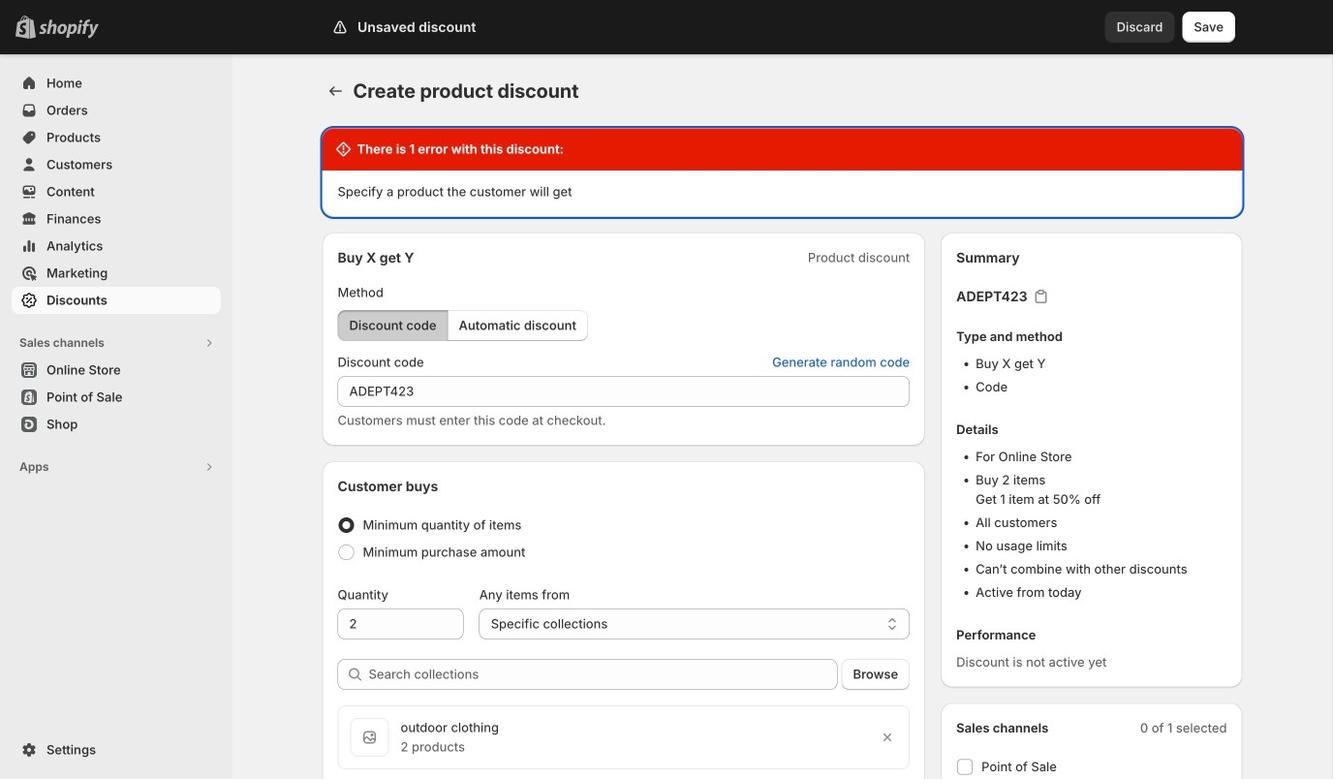 Task type: vqa. For each thing, say whether or not it's contained in the screenshot.
Search segments text box
no



Task type: locate. For each thing, give the bounding box(es) containing it.
None text field
[[338, 376, 910, 407], [338, 609, 464, 640], [338, 376, 910, 407], [338, 609, 464, 640]]

Search collections text field
[[369, 659, 838, 690]]

shopify image
[[39, 19, 99, 39]]



